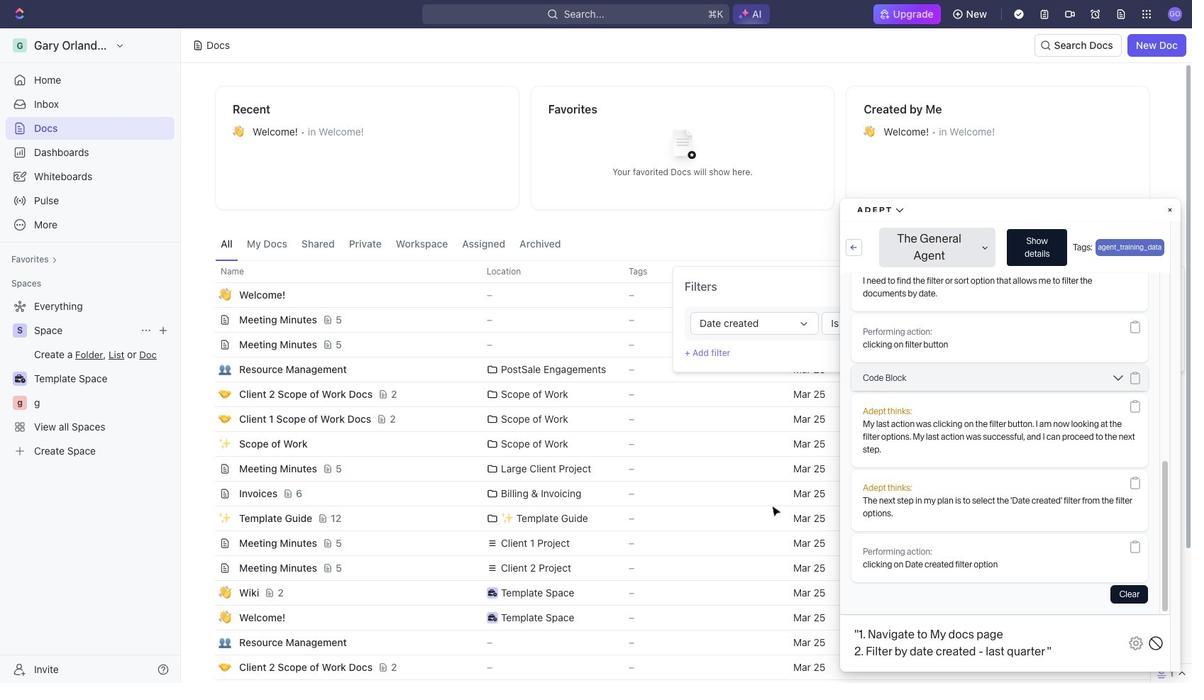 Task type: vqa. For each thing, say whether or not it's contained in the screenshot.
month
no



Task type: locate. For each thing, give the bounding box(es) containing it.
no favorited docs image
[[654, 118, 711, 175]]

sidebar navigation
[[0, 28, 181, 684]]

row
[[199, 261, 1151, 283], [199, 283, 1151, 308], [199, 307, 1151, 333], [199, 332, 1151, 358], [199, 357, 1151, 383], [199, 382, 1151, 407], [199, 407, 1151, 432], [199, 432, 1151, 457], [199, 456, 1151, 482], [199, 481, 1151, 507], [199, 506, 1151, 532], [199, 531, 1151, 557], [199, 556, 1151, 581], [199, 581, 1151, 606], [199, 606, 1151, 631], [199, 630, 1151, 656], [199, 655, 1151, 681], [215, 680, 1151, 684]]

table
[[199, 261, 1151, 684]]

space, , element
[[13, 324, 27, 338]]

business time image
[[488, 590, 497, 597]]

column header
[[199, 261, 215, 283]]

tab list
[[215, 227, 567, 261]]

cell
[[199, 283, 215, 307], [1012, 283, 1126, 307], [1126, 283, 1151, 307], [199, 308, 215, 332], [199, 333, 215, 357], [199, 358, 215, 382], [199, 383, 215, 407], [199, 407, 215, 432], [199, 432, 215, 456], [199, 457, 215, 481], [199, 482, 215, 506], [199, 507, 215, 531], [899, 507, 1012, 531], [1012, 507, 1126, 531], [1126, 507, 1151, 531], [199, 532, 215, 556], [1012, 532, 1126, 556], [199, 557, 215, 581], [1012, 557, 1126, 581], [1126, 557, 1151, 581], [199, 581, 215, 606], [899, 581, 1012, 606], [1012, 581, 1126, 606], [199, 606, 215, 630], [199, 631, 215, 655], [1012, 631, 1126, 655], [199, 656, 215, 680], [1012, 656, 1126, 680], [785, 681, 899, 684], [899, 681, 1012, 684], [1012, 681, 1126, 684], [1126, 681, 1151, 684]]



Task type: describe. For each thing, give the bounding box(es) containing it.
business time image
[[488, 615, 497, 622]]



